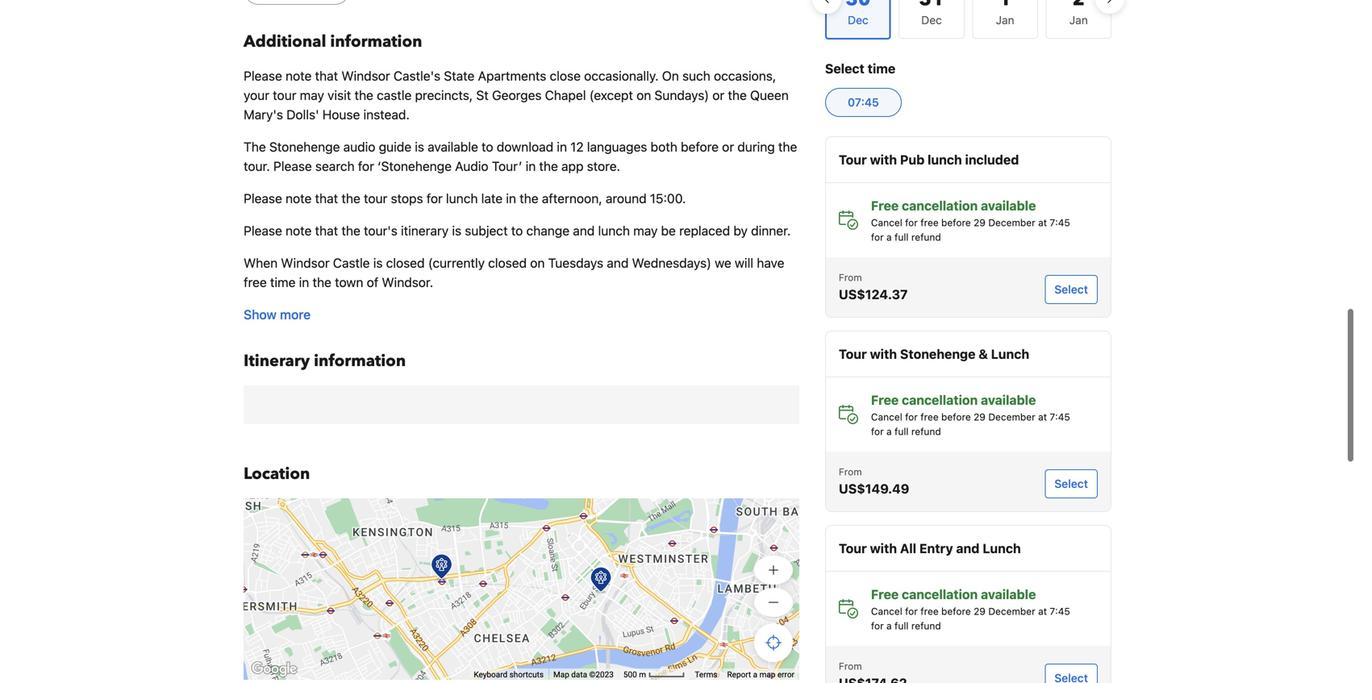 Task type: describe. For each thing, give the bounding box(es) containing it.
500
[[623, 670, 637, 680]]

tour with all entry and lunch
[[839, 541, 1021, 556]]

data
[[571, 670, 587, 680]]

'stonehenge
[[378, 158, 452, 174]]

tuesdays
[[548, 255, 603, 271]]

information for itinerary information
[[314, 350, 406, 372]]

free for stonehenge
[[871, 392, 899, 408]]

house
[[322, 107, 360, 122]]

1 closed from the left
[[386, 255, 425, 271]]

keyboard shortcuts button
[[474, 669, 544, 680]]

dec button
[[899, 0, 965, 39]]

download
[[497, 139, 553, 154]]

map
[[759, 670, 775, 680]]

please inside the stonehenge audio guide is available to download in 12 languages both before or during the tour. please search for 'stonehenge audio tour' in the app store.
[[273, 158, 312, 174]]

0 vertical spatial select
[[825, 61, 865, 76]]

keyboard shortcuts
[[474, 670, 544, 680]]

or inside the stonehenge audio guide is available to download in 12 languages both before or during the tour. please search for 'stonehenge audio tour' in the app store.
[[722, 139, 734, 154]]

of
[[367, 275, 378, 290]]

please note that the tour's itinerary is subject to change and lunch may be replaced by dinner.
[[244, 223, 791, 238]]

1 vertical spatial lunch
[[446, 191, 478, 206]]

15:00.
[[650, 191, 686, 206]]

to inside the stonehenge audio guide is available to download in 12 languages both before or during the tour. please search for 'stonehenge audio tour' in the app store.
[[482, 139, 493, 154]]

cancel for us$124.37
[[871, 217, 902, 228]]

1 jan button from the left
[[972, 0, 1038, 39]]

replaced
[[679, 223, 730, 238]]

from for us$124.37
[[839, 272, 862, 283]]

google image
[[248, 659, 301, 680]]

castle
[[377, 88, 412, 103]]

afternoon,
[[542, 191, 602, 206]]

audio
[[455, 158, 488, 174]]

note for please note that the tour stops for lunch late in the afternoon, around 15:00.
[[286, 191, 312, 206]]

29 for included
[[974, 217, 986, 228]]

visit
[[328, 88, 351, 103]]

3 cancel from the top
[[871, 606, 902, 617]]

before inside the stonehenge audio guide is available to download in 12 languages both before or during the tour. please search for 'stonehenge audio tour' in the app store.
[[681, 139, 719, 154]]

is inside when windsor castle is closed (currently closed on tuesdays and wednesdays) we will have free time in the town of windsor.
[[373, 255, 383, 271]]

a for stonehenge
[[886, 426, 892, 437]]

that for tour
[[315, 191, 338, 206]]

dolls'
[[286, 107, 319, 122]]

show more
[[244, 307, 311, 322]]

us$149.49
[[839, 481, 909, 496]]

free for pub
[[871, 198, 899, 213]]

tour with stonehenge & lunch
[[839, 346, 1029, 362]]

3 full from the top
[[895, 620, 909, 632]]

available for tour with all entry and lunch
[[981, 587, 1036, 602]]

free cancellation available cancel for free before 29 december at 7:45 for a full refund for &
[[871, 392, 1070, 437]]

from us$124.37
[[839, 272, 908, 302]]

late
[[481, 191, 503, 206]]

or inside please note that windsor castle's state apartments close occasionally. on such occasions, your tour may visit the castle precincts, st georges chapel (except on sundays) or the queen mary's dolls' house instead.
[[712, 88, 724, 103]]

and inside when windsor castle is closed (currently closed on tuesdays and wednesdays) we will have free time in the town of windsor.
[[607, 255, 629, 271]]

on inside please note that windsor castle's state apartments close occasionally. on such occasions, your tour may visit the castle precincts, st georges chapel (except on sundays) or the queen mary's dolls' house instead.
[[636, 88, 651, 103]]

that for tour's
[[315, 223, 338, 238]]

the left app
[[539, 158, 558, 174]]

1 vertical spatial tour
[[364, 191, 387, 206]]

more
[[280, 307, 311, 322]]

sundays)
[[654, 88, 709, 103]]

please for please note that windsor castle's state apartments close occasionally. on such occasions, your tour may visit the castle precincts, st georges chapel (except on sundays) or the queen mary's dolls' house instead.
[[244, 68, 282, 83]]

all
[[900, 541, 916, 556]]

at for tour with stonehenge & lunch
[[1038, 411, 1047, 423]]

please note that windsor castle's state apartments close occasionally. on such occasions, your tour may visit the castle precincts, st georges chapel (except on sundays) or the queen mary's dolls' house instead.
[[244, 68, 789, 122]]

3 refund from the top
[[911, 620, 941, 632]]

stonehenge inside the stonehenge audio guide is available to download in 12 languages both before or during the tour. please search for 'stonehenge audio tour' in the app store.
[[269, 139, 340, 154]]

for inside the stonehenge audio guide is available to download in 12 languages both before or during the tour. please search for 'stonehenge audio tour' in the app store.
[[358, 158, 374, 174]]

the stonehenge audio guide is available to download in 12 languages both before or during the tour. please search for 'stonehenge audio tour' in the app store.
[[244, 139, 797, 174]]

languages
[[587, 139, 647, 154]]

will
[[735, 255, 753, 271]]

stops
[[391, 191, 423, 206]]

the inside when windsor castle is closed (currently closed on tuesdays and wednesdays) we will have free time in the town of windsor.
[[313, 275, 331, 290]]

500 m button
[[619, 669, 690, 680]]

the right the visit
[[354, 88, 373, 103]]

from us$149.49
[[839, 466, 909, 496]]

free inside when windsor castle is closed (currently closed on tuesdays and wednesdays) we will have free time in the town of windsor.
[[244, 275, 267, 290]]

your
[[244, 88, 269, 103]]

available for tour with stonehenge & lunch
[[981, 392, 1036, 408]]

have
[[757, 255, 784, 271]]

please for please note that the tour stops for lunch late in the afternoon, around 15:00.
[[244, 191, 282, 206]]

town
[[335, 275, 363, 290]]

tour for tour with all entry and lunch
[[839, 541, 867, 556]]

in right late
[[506, 191, 516, 206]]

m
[[639, 670, 646, 680]]

refund for us$149.49
[[911, 426, 941, 437]]

be
[[661, 223, 676, 238]]

region containing dec
[[812, 0, 1124, 46]]

7:45 for tour with stonehenge & lunch
[[1050, 411, 1070, 423]]

report a map error link
[[727, 670, 794, 680]]

show more button
[[244, 305, 311, 324]]

1 vertical spatial is
[[452, 223, 461, 238]]

when windsor castle is closed (currently closed on tuesdays and wednesdays) we will have free time in the town of windsor.
[[244, 255, 784, 290]]

wednesdays)
[[632, 255, 711, 271]]

2 jan button from the left
[[1046, 0, 1112, 39]]

st
[[476, 88, 489, 103]]

guide
[[379, 139, 411, 154]]

error
[[777, 670, 794, 680]]

itinerary
[[244, 350, 310, 372]]

cancel for us$149.49
[[871, 411, 902, 423]]

(currently
[[428, 255, 485, 271]]

tour inside please note that windsor castle's state apartments close occasionally. on such occasions, your tour may visit the castle precincts, st georges chapel (except on sundays) or the queen mary's dolls' house instead.
[[273, 88, 296, 103]]

3 from from the top
[[839, 661, 862, 672]]

queen
[[750, 88, 789, 103]]

cancellation for entry
[[902, 587, 978, 602]]

1 jan from the left
[[996, 13, 1014, 27]]

dinner.
[[751, 223, 791, 238]]

500 m
[[623, 670, 648, 680]]

by
[[733, 223, 748, 238]]

report
[[727, 670, 751, 680]]

chapel
[[545, 88, 586, 103]]

7:45 for tour with all entry and lunch
[[1050, 606, 1070, 617]]

shortcuts
[[509, 670, 544, 680]]

a for all
[[886, 620, 892, 632]]

1 vertical spatial lunch
[[983, 541, 1021, 556]]

available for tour with pub lunch included
[[981, 198, 1036, 213]]

entry
[[919, 541, 953, 556]]

a for pub
[[886, 231, 892, 243]]

select for tour with stonehenge & lunch
[[1054, 477, 1088, 490]]

in down download
[[526, 158, 536, 174]]

tour for tour with pub lunch included
[[839, 152, 867, 167]]

december for tour with all entry and lunch
[[988, 606, 1035, 617]]

on inside when windsor castle is closed (currently closed on tuesdays and wednesdays) we will have free time in the town of windsor.
[[530, 255, 545, 271]]

georges
[[492, 88, 542, 103]]

windsor inside please note that windsor castle's state apartments close occasionally. on such occasions, your tour may visit the castle precincts, st georges chapel (except on sundays) or the queen mary's dolls' house instead.
[[341, 68, 390, 83]]

refund for us$124.37
[[911, 231, 941, 243]]

terms
[[695, 670, 717, 680]]

at for tour with pub lunch included
[[1038, 217, 1047, 228]]

show
[[244, 307, 277, 322]]

tour for tour with stonehenge & lunch
[[839, 346, 867, 362]]

december for tour with pub lunch included
[[988, 217, 1035, 228]]

windsor.
[[382, 275, 433, 290]]

note for please note that the tour's itinerary is subject to change and lunch may be replaced by dinner.
[[286, 223, 312, 238]]

2 jan from the left
[[1069, 13, 1088, 27]]



Task type: locate. For each thing, give the bounding box(es) containing it.
tour
[[839, 152, 867, 167], [839, 346, 867, 362], [839, 541, 867, 556]]

0 vertical spatial refund
[[911, 231, 941, 243]]

0 horizontal spatial and
[[573, 223, 595, 238]]

refund
[[911, 231, 941, 243], [911, 426, 941, 437], [911, 620, 941, 632]]

is inside the stonehenge audio guide is available to download in 12 languages both before or during the tour. please search for 'stonehenge audio tour' in the app store.
[[415, 139, 424, 154]]

2 vertical spatial at
[[1038, 606, 1047, 617]]

2 free from the top
[[871, 392, 899, 408]]

pub
[[900, 152, 925, 167]]

0 vertical spatial windsor
[[341, 68, 390, 83]]

region
[[812, 0, 1124, 46]]

0 vertical spatial at
[[1038, 217, 1047, 228]]

cancellation down entry at bottom right
[[902, 587, 978, 602]]

time up "07:45"
[[868, 61, 895, 76]]

1 vertical spatial 7:45
[[1050, 411, 1070, 423]]

before down tour with pub lunch included in the right of the page
[[941, 217, 971, 228]]

lunch right entry at bottom right
[[983, 541, 1021, 556]]

change
[[526, 223, 569, 238]]

7:45 for tour with pub lunch included
[[1050, 217, 1070, 228]]

the left tour's on the top left
[[341, 223, 360, 238]]

close
[[550, 68, 581, 83]]

1 vertical spatial select button
[[1045, 469, 1098, 498]]

3 7:45 from the top
[[1050, 606, 1070, 617]]

please for please note that the tour's itinerary is subject to change and lunch may be replaced by dinner.
[[244, 223, 282, 238]]

1 vertical spatial full
[[895, 426, 909, 437]]

free for tour with stonehenge & lunch
[[920, 411, 939, 423]]

may left be
[[633, 223, 658, 238]]

0 vertical spatial 7:45
[[1050, 217, 1070, 228]]

2 vertical spatial cancel
[[871, 606, 902, 617]]

and
[[573, 223, 595, 238], [607, 255, 629, 271], [956, 541, 980, 556]]

(except
[[589, 88, 633, 103]]

for
[[358, 158, 374, 174], [426, 191, 443, 206], [905, 217, 918, 228], [871, 231, 884, 243], [905, 411, 918, 423], [871, 426, 884, 437], [905, 606, 918, 617], [871, 620, 884, 632]]

windsor up the visit
[[341, 68, 390, 83]]

before for tour with pub lunch included
[[941, 217, 971, 228]]

select time
[[825, 61, 895, 76]]

2 select button from the top
[[1045, 469, 1098, 498]]

the left town
[[313, 275, 331, 290]]

free for tour with all entry and lunch
[[920, 606, 939, 617]]

free down tour with all entry and lunch
[[871, 587, 899, 602]]

please down the tour.
[[244, 191, 282, 206]]

2 closed from the left
[[488, 255, 527, 271]]

3 free from the top
[[871, 587, 899, 602]]

1 vertical spatial on
[[530, 255, 545, 271]]

time inside when windsor castle is closed (currently closed on tuesdays and wednesdays) we will have free time in the town of windsor.
[[270, 275, 296, 290]]

2 vertical spatial free cancellation available cancel for free before 29 december at 7:45 for a full refund
[[871, 587, 1070, 632]]

29 for and
[[974, 606, 986, 617]]

0 horizontal spatial jan button
[[972, 0, 1038, 39]]

select button for included
[[1045, 275, 1098, 304]]

subject
[[465, 223, 508, 238]]

information up "castle's"
[[330, 31, 422, 53]]

1 december from the top
[[988, 217, 1035, 228]]

free cancellation available cancel for free before 29 december at 7:45 for a full refund down entry at bottom right
[[871, 587, 1070, 632]]

full for us$149.49
[[895, 426, 909, 437]]

please up when
[[244, 223, 282, 238]]

07:45
[[848, 96, 879, 109]]

3 29 from the top
[[974, 606, 986, 617]]

1 horizontal spatial is
[[415, 139, 424, 154]]

1 horizontal spatial stonehenge
[[900, 346, 975, 362]]

1 vertical spatial information
[[314, 350, 406, 372]]

3 cancellation from the top
[[902, 587, 978, 602]]

free down tour with all entry and lunch
[[920, 606, 939, 617]]

free cancellation available cancel for free before 29 december at 7:45 for a full refund down &
[[871, 392, 1070, 437]]

that down search in the left top of the page
[[315, 191, 338, 206]]

windsor right when
[[281, 255, 330, 271]]

is
[[415, 139, 424, 154], [452, 223, 461, 238], [373, 255, 383, 271]]

jan
[[996, 13, 1014, 27], [1069, 13, 1088, 27]]

free down tour with stonehenge & lunch
[[871, 392, 899, 408]]

1 vertical spatial that
[[315, 191, 338, 206]]

0 horizontal spatial is
[[373, 255, 383, 271]]

before for tour with stonehenge & lunch
[[941, 411, 971, 423]]

1 horizontal spatial closed
[[488, 255, 527, 271]]

2 horizontal spatial is
[[452, 223, 461, 238]]

1 vertical spatial may
[[633, 223, 658, 238]]

before down tour with stonehenge & lunch
[[941, 411, 971, 423]]

1 note from the top
[[286, 68, 312, 83]]

to
[[482, 139, 493, 154], [511, 223, 523, 238]]

during
[[737, 139, 775, 154]]

and up the tuesdays in the top of the page
[[573, 223, 595, 238]]

2 29 from the top
[[974, 411, 986, 423]]

please up your
[[244, 68, 282, 83]]

lunch
[[928, 152, 962, 167], [446, 191, 478, 206], [598, 223, 630, 238]]

&
[[979, 346, 988, 362]]

1 vertical spatial note
[[286, 191, 312, 206]]

0 horizontal spatial time
[[270, 275, 296, 290]]

map data ©2023
[[553, 670, 614, 680]]

0 horizontal spatial stonehenge
[[269, 139, 340, 154]]

1 that from the top
[[315, 68, 338, 83]]

search
[[315, 158, 355, 174]]

tour'
[[492, 158, 522, 174]]

1 vertical spatial stonehenge
[[900, 346, 975, 362]]

cancel down all
[[871, 606, 902, 617]]

free down when
[[244, 275, 267, 290]]

tour's
[[364, 223, 398, 238]]

2 vertical spatial full
[[895, 620, 909, 632]]

tour left the stops
[[364, 191, 387, 206]]

closed
[[386, 255, 425, 271], [488, 255, 527, 271]]

0 vertical spatial cancel
[[871, 217, 902, 228]]

may up dolls'
[[300, 88, 324, 103]]

1 with from the top
[[870, 152, 897, 167]]

0 vertical spatial full
[[895, 231, 909, 243]]

1 vertical spatial refund
[[911, 426, 941, 437]]

in inside when windsor castle is closed (currently closed on tuesdays and wednesdays) we will have free time in the town of windsor.
[[299, 275, 309, 290]]

that up castle
[[315, 223, 338, 238]]

please right the tour.
[[273, 158, 312, 174]]

1 vertical spatial or
[[722, 139, 734, 154]]

2 vertical spatial 29
[[974, 606, 986, 617]]

please
[[244, 68, 282, 83], [273, 158, 312, 174], [244, 191, 282, 206], [244, 223, 282, 238]]

and right the tuesdays in the top of the page
[[607, 255, 629, 271]]

free
[[871, 198, 899, 213], [871, 392, 899, 408], [871, 587, 899, 602]]

tour left all
[[839, 541, 867, 556]]

with left "pub"
[[870, 152, 897, 167]]

2 note from the top
[[286, 191, 312, 206]]

and right entry at bottom right
[[956, 541, 980, 556]]

1 at from the top
[[1038, 217, 1047, 228]]

free down tour with pub lunch included in the right of the page
[[920, 217, 939, 228]]

note for please note that windsor castle's state apartments close occasionally. on such occasions, your tour may visit the castle precincts, st georges chapel (except on sundays) or the queen mary's dolls' house instead.
[[286, 68, 312, 83]]

jan button
[[972, 0, 1038, 39], [1046, 0, 1112, 39]]

map region
[[244, 498, 799, 680]]

full down all
[[895, 620, 909, 632]]

stonehenge left &
[[900, 346, 975, 362]]

on down change
[[530, 255, 545, 271]]

castle's
[[394, 68, 440, 83]]

1 vertical spatial with
[[870, 346, 897, 362]]

on
[[662, 68, 679, 83]]

in up more
[[299, 275, 309, 290]]

map
[[553, 670, 569, 680]]

1 vertical spatial cancellation
[[902, 392, 978, 408]]

3 at from the top
[[1038, 606, 1047, 617]]

instead.
[[363, 107, 410, 122]]

before for tour with all entry and lunch
[[941, 606, 971, 617]]

2 7:45 from the top
[[1050, 411, 1070, 423]]

the
[[244, 139, 266, 154]]

0 vertical spatial free cancellation available cancel for free before 29 december at 7:45 for a full refund
[[871, 198, 1070, 243]]

1 cancellation from the top
[[902, 198, 978, 213]]

closed up windsor.
[[386, 255, 425, 271]]

with for all
[[870, 541, 897, 556]]

2 with from the top
[[870, 346, 897, 362]]

0 vertical spatial lunch
[[928, 152, 962, 167]]

1 horizontal spatial on
[[636, 88, 651, 103]]

2 vertical spatial lunch
[[598, 223, 630, 238]]

before down entry at bottom right
[[941, 606, 971, 617]]

to right the subject
[[511, 223, 523, 238]]

apartments
[[478, 68, 546, 83]]

1 vertical spatial free
[[871, 392, 899, 408]]

3 with from the top
[[870, 541, 897, 556]]

1 vertical spatial and
[[607, 255, 629, 271]]

occasionally.
[[584, 68, 659, 83]]

closed down please note that the tour's itinerary is subject to change and lunch may be replaced by dinner.
[[488, 255, 527, 271]]

terms link
[[695, 670, 717, 680]]

2 vertical spatial tour
[[839, 541, 867, 556]]

0 horizontal spatial windsor
[[281, 255, 330, 271]]

both
[[651, 139, 677, 154]]

29 for lunch
[[974, 411, 986, 423]]

report a map error
[[727, 670, 794, 680]]

location
[[244, 463, 310, 485]]

0 horizontal spatial on
[[530, 255, 545, 271]]

2 vertical spatial cancellation
[[902, 587, 978, 602]]

cancellation down tour with pub lunch included in the right of the page
[[902, 198, 978, 213]]

that
[[315, 68, 338, 83], [315, 191, 338, 206], [315, 223, 338, 238]]

occasions,
[[714, 68, 776, 83]]

select
[[825, 61, 865, 76], [1054, 283, 1088, 296], [1054, 477, 1088, 490]]

from for us$149.49
[[839, 466, 862, 477]]

2 vertical spatial from
[[839, 661, 862, 672]]

1 horizontal spatial may
[[633, 223, 658, 238]]

with left all
[[870, 541, 897, 556]]

2 that from the top
[[315, 191, 338, 206]]

free down tour with pub lunch included in the right of the page
[[871, 198, 899, 213]]

0 vertical spatial stonehenge
[[269, 139, 340, 154]]

cancel up from us$149.49
[[871, 411, 902, 423]]

3 free cancellation available cancel for free before 29 december at 7:45 for a full refund from the top
[[871, 587, 1070, 632]]

that for castle's
[[315, 68, 338, 83]]

from up us$149.49
[[839, 466, 862, 477]]

from right error
[[839, 661, 862, 672]]

information for additional information
[[330, 31, 422, 53]]

from up us$124.37
[[839, 272, 862, 283]]

1 horizontal spatial jan button
[[1046, 0, 1112, 39]]

full for us$124.37
[[895, 231, 909, 243]]

before
[[681, 139, 719, 154], [941, 217, 971, 228], [941, 411, 971, 423], [941, 606, 971, 617]]

from inside from us$149.49
[[839, 466, 862, 477]]

information
[[330, 31, 422, 53], [314, 350, 406, 372]]

0 vertical spatial or
[[712, 88, 724, 103]]

1 horizontal spatial time
[[868, 61, 895, 76]]

1 refund from the top
[[911, 231, 941, 243]]

tour down us$124.37
[[839, 346, 867, 362]]

tour down "07:45"
[[839, 152, 867, 167]]

in left 12
[[557, 139, 567, 154]]

lunch left late
[[446, 191, 478, 206]]

app
[[561, 158, 584, 174]]

audio
[[343, 139, 375, 154]]

when
[[244, 255, 278, 271]]

additional
[[244, 31, 326, 53]]

1 tour from the top
[[839, 152, 867, 167]]

29 down 'included'
[[974, 217, 986, 228]]

1 vertical spatial at
[[1038, 411, 1047, 423]]

1 full from the top
[[895, 231, 909, 243]]

1 horizontal spatial jan
[[1069, 13, 1088, 27]]

2 vertical spatial note
[[286, 223, 312, 238]]

additional information
[[244, 31, 422, 53]]

information down town
[[314, 350, 406, 372]]

1 horizontal spatial to
[[511, 223, 523, 238]]

is left the subject
[[452, 223, 461, 238]]

time down when
[[270, 275, 296, 290]]

3 that from the top
[[315, 223, 338, 238]]

full up from us$124.37 on the right
[[895, 231, 909, 243]]

us$124.37
[[839, 287, 908, 302]]

2 vertical spatial is
[[373, 255, 383, 271]]

0 vertical spatial select button
[[1045, 275, 1098, 304]]

1 horizontal spatial and
[[607, 255, 629, 271]]

lunch right "pub"
[[928, 152, 962, 167]]

2 cancellation from the top
[[902, 392, 978, 408]]

tour up dolls'
[[273, 88, 296, 103]]

12
[[570, 139, 584, 154]]

windsor
[[341, 68, 390, 83], [281, 255, 330, 271]]

3 note from the top
[[286, 223, 312, 238]]

cancel up from us$124.37 on the right
[[871, 217, 902, 228]]

available inside the stonehenge audio guide is available to download in 12 languages both before or during the tour. please search for 'stonehenge audio tour' in the app store.
[[428, 139, 478, 154]]

free cancellation available cancel for free before 29 december at 7:45 for a full refund down 'included'
[[871, 198, 1070, 243]]

0 vertical spatial tour
[[273, 88, 296, 103]]

1 vertical spatial tour
[[839, 346, 867, 362]]

select button
[[1045, 275, 1098, 304], [1045, 469, 1098, 498]]

the right during
[[778, 139, 797, 154]]

full up from us$149.49
[[895, 426, 909, 437]]

2 vertical spatial refund
[[911, 620, 941, 632]]

stonehenge
[[269, 139, 340, 154], [900, 346, 975, 362]]

on down occasionally.
[[636, 88, 651, 103]]

0 horizontal spatial closed
[[386, 255, 425, 271]]

0 vertical spatial tour
[[839, 152, 867, 167]]

the up please note that the tour's itinerary is subject to change and lunch may be replaced by dinner.
[[520, 191, 538, 206]]

free cancellation available cancel for free before 29 december at 7:45 for a full refund
[[871, 198, 1070, 243], [871, 392, 1070, 437], [871, 587, 1070, 632]]

0 vertical spatial that
[[315, 68, 338, 83]]

state
[[444, 68, 475, 83]]

may inside please note that windsor castle's state apartments close occasionally. on such occasions, your tour may visit the castle precincts, st georges chapel (except on sundays) or the queen mary's dolls' house instead.
[[300, 88, 324, 103]]

1 7:45 from the top
[[1050, 217, 1070, 228]]

cancel
[[871, 217, 902, 228], [871, 411, 902, 423], [871, 606, 902, 617]]

stonehenge down dolls'
[[269, 139, 340, 154]]

with for pub
[[870, 152, 897, 167]]

with for stonehenge
[[870, 346, 897, 362]]

1 free from the top
[[871, 198, 899, 213]]

1 vertical spatial time
[[270, 275, 296, 290]]

lunch right &
[[991, 346, 1029, 362]]

2 at from the top
[[1038, 411, 1047, 423]]

0 vertical spatial from
[[839, 272, 862, 283]]

1 cancel from the top
[[871, 217, 902, 228]]

included
[[965, 152, 1019, 167]]

lunch down the around
[[598, 223, 630, 238]]

select for tour with pub lunch included
[[1054, 283, 1088, 296]]

time
[[868, 61, 895, 76], [270, 275, 296, 290]]

2 horizontal spatial lunch
[[928, 152, 962, 167]]

please inside please note that windsor castle's state apartments close occasionally. on such occasions, your tour may visit the castle precincts, st georges chapel (except on sundays) or the queen mary's dolls' house instead.
[[244, 68, 282, 83]]

with down us$124.37
[[870, 346, 897, 362]]

1 vertical spatial from
[[839, 466, 862, 477]]

2 full from the top
[[895, 426, 909, 437]]

29 down &
[[974, 411, 986, 423]]

2 from from the top
[[839, 466, 862, 477]]

0 vertical spatial cancellation
[[902, 198, 978, 213]]

1 vertical spatial 29
[[974, 411, 986, 423]]

3 tour from the top
[[839, 541, 867, 556]]

2 vertical spatial with
[[870, 541, 897, 556]]

0 horizontal spatial lunch
[[446, 191, 478, 206]]

0 horizontal spatial jan
[[996, 13, 1014, 27]]

2 december from the top
[[988, 411, 1035, 423]]

from inside from us$124.37
[[839, 272, 862, 283]]

itinerary information
[[244, 350, 406, 372]]

is up "of"
[[373, 255, 383, 271]]

1 free cancellation available cancel for free before 29 december at 7:45 for a full refund from the top
[[871, 198, 1070, 243]]

windsor inside when windsor castle is closed (currently closed on tuesdays and wednesdays) we will have free time in the town of windsor.
[[281, 255, 330, 271]]

2 horizontal spatial and
[[956, 541, 980, 556]]

to up audio
[[482, 139, 493, 154]]

0 horizontal spatial tour
[[273, 88, 296, 103]]

refund down tour with stonehenge & lunch
[[911, 426, 941, 437]]

tour.
[[244, 158, 270, 174]]

before right both
[[681, 139, 719, 154]]

0 vertical spatial on
[[636, 88, 651, 103]]

that inside please note that windsor castle's state apartments close occasionally. on such occasions, your tour may visit the castle precincts, st georges chapel (except on sundays) or the queen mary's dolls' house instead.
[[315, 68, 338, 83]]

1 from from the top
[[839, 272, 862, 283]]

2 cancel from the top
[[871, 411, 902, 423]]

cancellation for lunch
[[902, 198, 978, 213]]

dec
[[921, 13, 942, 27]]

2 refund from the top
[[911, 426, 941, 437]]

or
[[712, 88, 724, 103], [722, 139, 734, 154]]

0 vertical spatial free
[[871, 198, 899, 213]]

free for tour with pub lunch included
[[920, 217, 939, 228]]

december for tour with stonehenge & lunch
[[988, 411, 1035, 423]]

2 tour from the top
[[839, 346, 867, 362]]

0 vertical spatial 29
[[974, 217, 986, 228]]

refund down tour with all entry and lunch
[[911, 620, 941, 632]]

0 vertical spatial with
[[870, 152, 897, 167]]

1 vertical spatial to
[[511, 223, 523, 238]]

at for tour with all entry and lunch
[[1038, 606, 1047, 617]]

the down search in the left top of the page
[[341, 191, 360, 206]]

2 vertical spatial select
[[1054, 477, 1088, 490]]

2 vertical spatial that
[[315, 223, 338, 238]]

2 vertical spatial free
[[871, 587, 899, 602]]

3 december from the top
[[988, 606, 1035, 617]]

1 vertical spatial december
[[988, 411, 1035, 423]]

cancellation down tour with stonehenge & lunch
[[902, 392, 978, 408]]

1 horizontal spatial windsor
[[341, 68, 390, 83]]

0 vertical spatial and
[[573, 223, 595, 238]]

around
[[606, 191, 647, 206]]

1 vertical spatial free cancellation available cancel for free before 29 december at 7:45 for a full refund
[[871, 392, 1070, 437]]

or down occasions,
[[712, 88, 724, 103]]

or left during
[[722, 139, 734, 154]]

free for all
[[871, 587, 899, 602]]

we
[[715, 255, 731, 271]]

keyboard
[[474, 670, 507, 680]]

castle
[[333, 255, 370, 271]]

refund down tour with pub lunch included in the right of the page
[[911, 231, 941, 243]]

1 horizontal spatial lunch
[[598, 223, 630, 238]]

0 vertical spatial lunch
[[991, 346, 1029, 362]]

a
[[886, 231, 892, 243], [886, 426, 892, 437], [886, 620, 892, 632], [753, 670, 757, 680]]

cancellation for &
[[902, 392, 978, 408]]

1 select button from the top
[[1045, 275, 1098, 304]]

1 vertical spatial select
[[1054, 283, 1088, 296]]

select button for lunch
[[1045, 469, 1098, 498]]

free cancellation available cancel for free before 29 december at 7:45 for a full refund for lunch
[[871, 198, 1070, 243]]

2 vertical spatial 7:45
[[1050, 606, 1070, 617]]

2 vertical spatial and
[[956, 541, 980, 556]]

0 vertical spatial may
[[300, 88, 324, 103]]

0 vertical spatial information
[[330, 31, 422, 53]]

please note that the tour stops for lunch late in the afternoon, around 15:00.
[[244, 191, 686, 206]]

note
[[286, 68, 312, 83], [286, 191, 312, 206], [286, 223, 312, 238]]

store.
[[587, 158, 620, 174]]

2 free cancellation available cancel for free before 29 december at 7:45 for a full refund from the top
[[871, 392, 1070, 437]]

is up 'stonehenge
[[415, 139, 424, 154]]

note inside please note that windsor castle's state apartments close occasionally. on such occasions, your tour may visit the castle precincts, st georges chapel (except on sundays) or the queen mary's dolls' house instead.
[[286, 68, 312, 83]]

tour with pub lunch included
[[839, 152, 1019, 167]]

free down tour with stonehenge & lunch
[[920, 411, 939, 423]]

1 29 from the top
[[974, 217, 986, 228]]

at
[[1038, 217, 1047, 228], [1038, 411, 1047, 423], [1038, 606, 1047, 617]]

0 horizontal spatial may
[[300, 88, 324, 103]]

0 vertical spatial note
[[286, 68, 312, 83]]

1 vertical spatial windsor
[[281, 255, 330, 271]]

free cancellation available cancel for free before 29 december at 7:45 for a full refund for entry
[[871, 587, 1070, 632]]

29 down tour with all entry and lunch
[[974, 606, 986, 617]]

that up the visit
[[315, 68, 338, 83]]

december
[[988, 217, 1035, 228], [988, 411, 1035, 423], [988, 606, 1035, 617]]

the down occasions,
[[728, 88, 747, 103]]



Task type: vqa. For each thing, say whether or not it's contained in the screenshot.
'From' inside the 'From US$124.37'
yes



